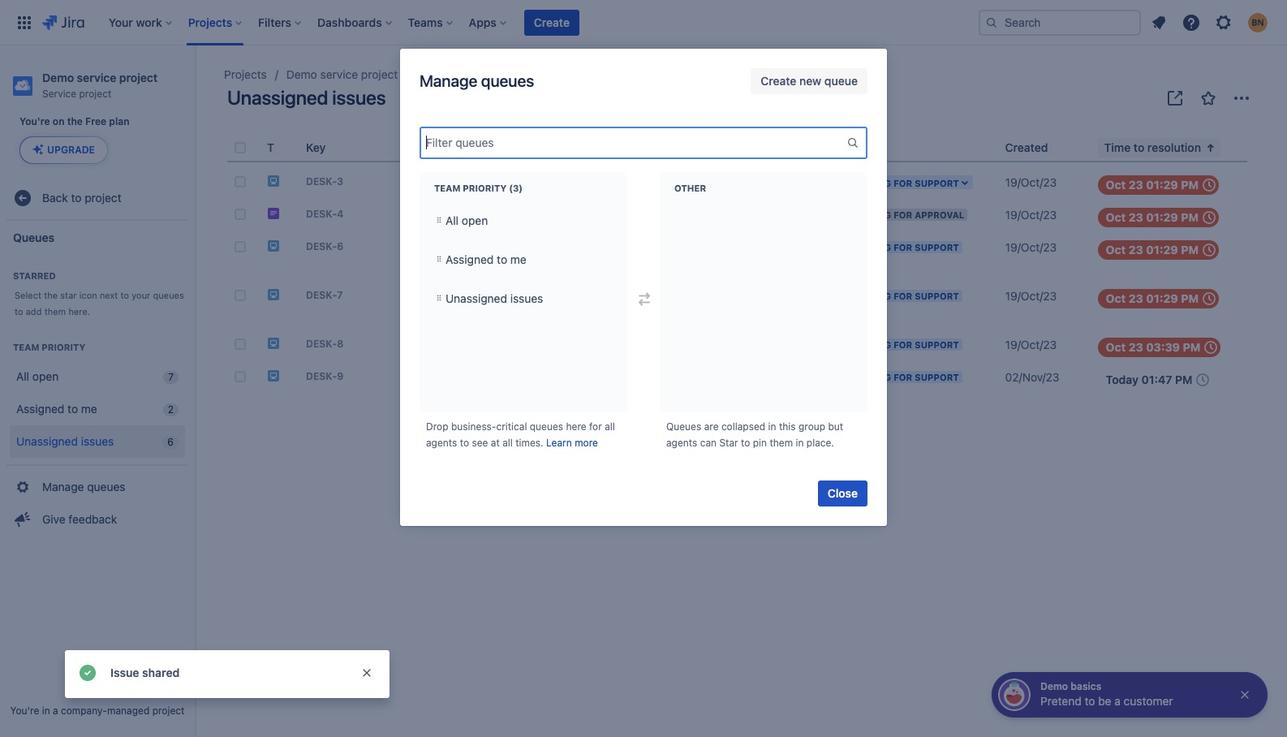 Task type: vqa. For each thing, say whether or not it's contained in the screenshot.


Task type: locate. For each thing, give the bounding box(es) containing it.
1 vertical spatial assigned
[[16, 401, 64, 415]]

unassigned down projects link
[[227, 86, 328, 109]]

6 down the 4
[[337, 240, 344, 252]]

7 up 8
[[337, 289, 343, 301]]

- up the 4
[[332, 175, 337, 188]]

you're in a company-managed project
[[10, 705, 185, 717]]

1 oct 23 01:29 pm from the top
[[1106, 178, 1199, 192]]

all down the team priority
[[16, 369, 29, 383]]

in down assigned to me draggable item. ensure your screen reader is not in browse mode and then press space bar to lift.
[[691, 308, 701, 321]]

1 horizontal spatial create
[[761, 74, 797, 88]]

4 23 from the top
[[1129, 291, 1144, 305]]

an it problem or question. image for agents & customers
[[267, 174, 280, 187]]

into
[[496, 337, 516, 351]]

6 - from the top
[[332, 370, 337, 382]]

01:29 for linking requests to a jira software issue
[[1146, 243, 1178, 257]]

1 horizontal spatial request
[[500, 207, 540, 221]]

unassigned issues inside team priority group
[[16, 434, 114, 448]]

2 mode from the top
[[745, 269, 774, 282]]

3 not from the top
[[671, 308, 688, 321]]

1 vertical spatial mode
[[745, 269, 774, 282]]

1 horizontal spatial manage
[[420, 71, 478, 90]]

requests for linking
[[443, 239, 489, 253]]

desk left 8
[[306, 338, 332, 350]]

manage queues dialog
[[400, 49, 943, 526]]

browse inside unassigned issues draggable item. ensure your screen reader is not in browse mode and then press space bar to lift.
[[704, 308, 742, 321]]

19/oct/23
[[1005, 175, 1057, 189], [1005, 208, 1057, 222], [1005, 240, 1057, 254], [1005, 289, 1057, 303], [1005, 338, 1057, 351]]

2
[[168, 403, 174, 416]]

and
[[777, 230, 797, 244], [777, 269, 797, 282], [777, 308, 797, 321]]

queues left are
[[666, 420, 702, 433]]

2 vertical spatial bar
[[893, 308, 910, 321]]

19/oct/23 for collecting custom request details
[[1005, 208, 1057, 222]]

1 horizontal spatial demo
[[286, 67, 317, 81]]

2 an it problem or question. image from the top
[[267, 369, 280, 382]]

02/nov/23
[[1005, 370, 1060, 384]]

is up unassigned issues draggable item. ensure your screen reader is not in browse mode and then press space bar to lift.
[[660, 269, 668, 282]]

0 vertical spatial team
[[434, 183, 461, 193]]

2 vertical spatial browse
[[704, 308, 742, 321]]

0 vertical spatial unassigned issues
[[227, 86, 386, 109]]

create inside primary element
[[534, 15, 570, 29]]

issues up into
[[510, 291, 543, 305]]

3 reader from the top
[[623, 308, 657, 321]]

3 mode from the top
[[745, 308, 774, 321]]

desk left the 9
[[306, 370, 332, 382]]

mode inside all open draggable item. ensure your screen reader is not in browse mode and then press space bar to lift.
[[745, 230, 774, 244]]

0 vertical spatial screen
[[584, 230, 620, 244]]

1 vertical spatial then
[[800, 269, 823, 282]]

2 lift. from the top
[[927, 269, 943, 282]]

requests up issue on the top of the page
[[443, 239, 489, 253]]

0 vertical spatial item.
[[490, 230, 516, 244]]

in up assigned to me draggable item. ensure your screen reader is not in browse mode and then press space bar to lift.
[[691, 230, 701, 244]]

project for demo service project
[[361, 67, 398, 81]]

1 vertical spatial unassigned
[[446, 291, 507, 305]]

2 customer from the top
[[652, 207, 703, 221]]

0 vertical spatial manage queues
[[420, 71, 534, 90]]

assigned up the update
[[446, 252, 494, 266]]

me inside assigned to me draggable item. ensure your screen reader is not in browse mode and then press space bar to lift.
[[510, 252, 527, 266]]

oct 23 01:29 pm for collecting custom request details
[[1106, 210, 1199, 224]]

2 vertical spatial ensure
[[519, 308, 555, 321]]

- down 3 on the top of the page
[[332, 208, 337, 220]]

1 horizontal spatial agents
[[666, 437, 698, 449]]

01:29 for automatically update linked requests
[[1146, 291, 1178, 305]]

6 desk from the top
[[306, 370, 332, 382]]

reader inside unassigned issues draggable item. ensure your screen reader is not in browse mode and then press space bar to lift.
[[623, 308, 657, 321]]

2 space from the top
[[858, 269, 890, 282]]

service inside demo service project service project
[[77, 71, 116, 84]]

0 horizontal spatial agents
[[426, 437, 457, 449]]

2 vertical spatial reader
[[623, 308, 657, 321]]

unassigned down issue on the top of the page
[[446, 291, 507, 305]]

press inside unassigned issues draggable item. ensure your screen reader is not in browse mode and then press space bar to lift.
[[827, 308, 855, 321]]

to inside 'queues are collapsed in this group but agents can star to pin them in place.'
[[741, 437, 750, 449]]

screen inside unassigned issues draggable item. ensure your screen reader is not in browse mode and then press space bar to lift.
[[584, 308, 620, 321]]

- for automatically update linked requests
[[332, 289, 337, 301]]

me inside team priority group
[[81, 401, 97, 415]]

unassigned
[[227, 86, 328, 109], [446, 291, 507, 305], [16, 434, 78, 448]]

bar
[[893, 230, 910, 244], [893, 269, 910, 282], [893, 308, 910, 321]]

2 vertical spatial mode
[[745, 308, 774, 321]]

all
[[605, 420, 615, 433], [503, 437, 513, 449]]

the inside select the star icon next to your queues to add them here.
[[44, 290, 58, 300]]

created
[[1005, 140, 1048, 154]]

me up linked
[[510, 252, 527, 266]]

2 vertical spatial an it problem or question. image
[[267, 288, 280, 301]]

1 vertical spatial press
[[827, 269, 855, 282]]

priority up collecting custom request details link
[[463, 183, 507, 193]]

open
[[462, 213, 488, 227], [32, 369, 59, 383]]

1 vertical spatial draggable
[[433, 269, 487, 282]]

and inside all open draggable item. ensure your screen reader is not in browse mode and then press space bar to lift.
[[777, 230, 797, 244]]

1 reader from the top
[[623, 230, 657, 244]]

1 an it problem or question. image from the top
[[267, 174, 280, 187]]

key
[[306, 140, 326, 154]]

3 example from the top
[[605, 239, 649, 253]]

1 vertical spatial ensure
[[519, 269, 555, 282]]

1 vertical spatial item.
[[490, 269, 516, 282]]

pin
[[753, 437, 767, 449]]

them down star
[[44, 306, 66, 317]]

3 draggable from the top
[[433, 308, 487, 321]]

reader inside all open draggable item. ensure your screen reader is not in browse mode and then press space bar to lift.
[[623, 230, 657, 244]]

0 horizontal spatial all
[[16, 369, 29, 383]]

requests
[[443, 239, 489, 253], [403, 304, 448, 318], [448, 337, 493, 351]]

5 example from the top
[[605, 337, 649, 351]]

1 horizontal spatial all
[[446, 213, 459, 227]]

1 press from the top
[[827, 230, 855, 244]]

press inside all open draggable item. ensure your screen reader is not in browse mode and then press space bar to lift.
[[827, 230, 855, 244]]

then
[[800, 230, 823, 244], [800, 269, 823, 282], [800, 308, 823, 321]]

project up plan
[[119, 71, 158, 84]]

2 draggable from the top
[[433, 269, 487, 282]]

an it problem or question. image
[[267, 336, 280, 349], [267, 369, 280, 382]]

service for demo service project
[[320, 67, 358, 81]]

ensure inside unassigned issues draggable item. ensure your screen reader is not in browse mode and then press space bar to lift.
[[519, 308, 555, 321]]

to
[[1134, 140, 1145, 154], [71, 190, 82, 204], [913, 230, 924, 244], [492, 239, 502, 253], [497, 252, 507, 266], [913, 269, 924, 282], [121, 290, 129, 300], [15, 306, 23, 317], [913, 308, 924, 321], [67, 401, 78, 415], [460, 437, 469, 449], [741, 437, 750, 449], [1085, 694, 1095, 708]]

1 horizontal spatial assigned
[[446, 252, 494, 266]]

1 desk from the top
[[306, 175, 332, 188]]

demo up service
[[42, 71, 74, 84]]

3 01:29 from the top
[[1146, 243, 1178, 257]]

agents inside 'queues are collapsed in this group but agents can star to pin them in place.'
[[666, 437, 698, 449]]

custom
[[458, 207, 497, 221]]

8
[[337, 338, 344, 350]]

3 press from the top
[[827, 308, 855, 321]]

star image
[[1199, 88, 1218, 108]]

0 vertical spatial assigned
[[446, 252, 494, 266]]

agents
[[426, 437, 457, 449], [666, 437, 698, 449]]

mode
[[745, 230, 774, 244], [745, 269, 774, 282], [745, 308, 774, 321]]

3 space from the top
[[858, 308, 890, 321]]

team priority
[[13, 342, 85, 352]]

you're for you're on the free plan
[[19, 115, 50, 127]]

1 mode from the top
[[745, 230, 774, 244]]

an it problem or question. image up a requests that may require approval. image
[[267, 174, 280, 187]]

close image
[[1239, 688, 1252, 701]]

customers
[[453, 175, 508, 188]]

time
[[1104, 140, 1131, 154]]

status
[[852, 140, 887, 154]]

2 reader from the top
[[623, 269, 657, 282]]

shared
[[142, 666, 180, 679]]

linking
[[403, 239, 440, 253]]

agents left 'can'
[[666, 437, 698, 449]]

desk left the 4
[[306, 208, 332, 220]]

0 vertical spatial the
[[67, 115, 83, 127]]

3 bar from the top
[[893, 308, 910, 321]]

pm for linking requests to a jira software issue
[[1181, 243, 1199, 257]]

oct for collecting custom request details
[[1106, 210, 1126, 224]]

details
[[543, 207, 578, 221]]

them
[[44, 306, 66, 317], [770, 437, 793, 449]]

assigned for assigned to me
[[16, 401, 64, 415]]

1 horizontal spatial them
[[770, 437, 793, 449]]

them inside select the star icon next to your queues to add them here.
[[44, 306, 66, 317]]

requests inside the linking requests to a jira software issue
[[443, 239, 489, 253]]

the left star
[[44, 290, 58, 300]]

1 horizontal spatial priority
[[463, 183, 507, 193]]

1 horizontal spatial unassigned
[[227, 86, 328, 109]]

1 not from the top
[[671, 230, 688, 244]]

5 example customer from the top
[[605, 337, 703, 351]]

mode inside unassigned issues draggable item. ensure your screen reader is not in browse mode and then press space bar to lift.
[[745, 308, 774, 321]]

1 vertical spatial queues
[[13, 230, 54, 244]]

2 vertical spatial issues
[[81, 434, 114, 448]]

1 space from the top
[[858, 230, 890, 244]]

4 oct from the top
[[1106, 291, 1126, 305]]

queues right "next"
[[153, 290, 184, 300]]

0 horizontal spatial unassigned
[[16, 434, 78, 448]]

5 desk from the top
[[306, 338, 332, 350]]

1 vertical spatial reader
[[623, 269, 657, 282]]

0 vertical spatial not
[[671, 230, 688, 244]]

- up the 9
[[332, 338, 337, 350]]

item. down collecting custom request details
[[490, 230, 516, 244]]

demo for demo service project
[[286, 67, 317, 81]]

screen for open
[[584, 230, 620, 244]]

3 browse from the top
[[704, 308, 742, 321]]

in left this
[[768, 420, 776, 433]]

requests for triaging
[[448, 337, 493, 351]]

oct 23 01:29 pm for linking requests to a jira software issue
[[1106, 243, 1199, 257]]

your inside all open draggable item. ensure your screen reader is not in browse mode and then press space bar to lift.
[[558, 230, 581, 244]]

2 01:29 from the top
[[1146, 210, 1178, 224]]

manage queues up give feedback
[[42, 479, 125, 493]]

team
[[434, 183, 461, 193], [13, 342, 39, 352]]

1 vertical spatial space
[[858, 269, 890, 282]]

0 vertical spatial you're
[[19, 115, 50, 127]]

is down assigned to me draggable item. ensure your screen reader is not in browse mode and then press space bar to lift.
[[660, 308, 668, 321]]

1 lift. from the top
[[927, 230, 943, 244]]

5 23 from the top
[[1129, 340, 1144, 354]]

customer for automatically update linked requests
[[652, 288, 703, 302]]

4 customer from the top
[[652, 288, 703, 302]]

then inside all open draggable item. ensure your screen reader is not in browse mode and then press space bar to lift.
[[800, 230, 823, 244]]

in
[[691, 230, 701, 244], [691, 269, 701, 282], [691, 308, 701, 321], [768, 420, 776, 433], [796, 437, 804, 449], [42, 705, 50, 717]]

desk - 7
[[306, 289, 343, 301]]

4 example from the top
[[605, 288, 649, 302]]

-
[[332, 175, 337, 188], [332, 208, 337, 220], [332, 240, 337, 252], [332, 289, 337, 301], [332, 338, 337, 350], [332, 370, 337, 382]]

a left high
[[470, 369, 476, 383]]

0 vertical spatial priority
[[463, 183, 507, 193]]

me for assigned to me
[[81, 401, 97, 415]]

example for collecting custom request details
[[605, 207, 649, 221]]

service for demo service project service project
[[77, 71, 116, 84]]

example customer for triaging requests into queues
[[605, 337, 703, 351]]

in down group in the right bottom of the page
[[796, 437, 804, 449]]

- up 8
[[332, 289, 337, 301]]

queues inside the drop business-critical queues here for all agents to see at all times.
[[530, 420, 563, 433]]

7 up 2
[[168, 371, 174, 383]]

1 vertical spatial bar
[[893, 269, 910, 282]]

1 vertical spatial request
[[403, 386, 442, 399]]

assigned inside assigned to me draggable item. ensure your screen reader is not in browse mode and then press space bar to lift.
[[446, 252, 494, 266]]

2 vertical spatial then
[[800, 308, 823, 321]]

3 example customer from the top
[[605, 239, 703, 253]]

3 then from the top
[[800, 308, 823, 321]]

5 - from the top
[[332, 338, 337, 350]]

open down team priority (3)
[[462, 213, 488, 227]]

in up unassigned issues draggable item. ensure your screen reader is not in browse mode and then press space bar to lift.
[[691, 269, 701, 282]]

service inside 'link'
[[320, 67, 358, 81]]

manage up the summary
[[420, 71, 478, 90]]

0 vertical spatial an it problem or question. image
[[267, 336, 280, 349]]

- down 8
[[332, 370, 337, 382]]

example for agents & customers
[[605, 175, 649, 188]]

2 oct from the top
[[1106, 210, 1126, 224]]

0 vertical spatial press
[[827, 230, 855, 244]]

5 oct from the top
[[1106, 340, 1126, 354]]

space inside unassigned issues draggable item. ensure your screen reader is not in browse mode and then press space bar to lift.
[[858, 308, 890, 321]]

1 horizontal spatial manage queues
[[420, 71, 534, 90]]

browse for issues
[[704, 308, 742, 321]]

team inside group
[[13, 342, 39, 352]]

screen inside assigned to me draggable item. ensure your screen reader is not in browse mode and then press space bar to lift.
[[584, 269, 620, 282]]

0 vertical spatial bar
[[893, 230, 910, 244]]

6 inside team priority group
[[168, 436, 174, 448]]

1 vertical spatial an it problem or question. image
[[267, 369, 280, 382]]

assigned
[[446, 252, 494, 266], [16, 401, 64, 415]]

2 horizontal spatial demo
[[1041, 680, 1068, 692]]

an it problem or question. image for linking requests to a jira software issue
[[267, 239, 280, 252]]

press inside assigned to me draggable item. ensure your screen reader is not in browse mode and then press space bar to lift.
[[827, 269, 855, 282]]

2 vertical spatial queues
[[666, 420, 702, 433]]

6 example customer from the top
[[605, 369, 703, 383]]

queues inside 'queues are collapsed in this group but agents can star to pin them in place.'
[[666, 420, 702, 433]]

learn
[[546, 437, 572, 449]]

desk for linking
[[306, 240, 332, 252]]

all right at
[[503, 437, 513, 449]]

2 oct 23 01:29 pm from the top
[[1106, 210, 1199, 224]]

automatically update linked requests link
[[403, 288, 547, 318]]

desk for agents
[[306, 175, 332, 188]]

browse up unassigned issues draggable item. ensure your screen reader is not in browse mode and then press space bar to lift.
[[704, 269, 742, 282]]

issues down demo service project 'link'
[[332, 86, 386, 109]]

1 horizontal spatial open
[[462, 213, 488, 227]]

team inside the manage queues dialog
[[434, 183, 461, 193]]

0 vertical spatial me
[[510, 252, 527, 266]]

your inside select the star icon next to your queues to add them here.
[[132, 290, 150, 300]]

01:29 for collecting custom request details
[[1146, 210, 1178, 224]]

4 01:29 from the top
[[1146, 291, 1178, 305]]

0 horizontal spatial priority
[[42, 342, 85, 352]]

1 vertical spatial 7
[[168, 371, 174, 383]]

3 lift. from the top
[[927, 308, 943, 321]]

primary element
[[10, 0, 979, 45]]

help! this is a high priority request link
[[403, 369, 542, 399]]

customer for collecting custom request details
[[652, 207, 703, 221]]

issues inside unassigned issues draggable item. ensure your screen reader is not in browse mode and then press space bar to lift.
[[510, 291, 543, 305]]

lift. inside all open draggable item. ensure your screen reader is not in browse mode and then press space bar to lift.
[[927, 230, 943, 244]]

ensure up linked
[[519, 269, 555, 282]]

0 vertical spatial unassigned
[[227, 86, 328, 109]]

0 horizontal spatial demo
[[42, 71, 74, 84]]

an it problem or question. image left the "desk - 7"
[[267, 288, 280, 301]]

1 vertical spatial browse
[[704, 269, 742, 282]]

then for all open draggable item. ensure your screen reader is not in browse mode and then press space bar to lift.
[[800, 230, 823, 244]]

1 horizontal spatial team
[[434, 183, 461, 193]]

1 vertical spatial screen
[[584, 269, 620, 282]]

project right back
[[85, 190, 122, 204]]

you're left on
[[19, 115, 50, 127]]

open for all open
[[32, 369, 59, 383]]

3 customer from the top
[[652, 239, 703, 253]]

1 item. from the top
[[490, 230, 516, 244]]

2 item. from the top
[[490, 269, 516, 282]]

priority for team priority (3)
[[463, 183, 507, 193]]

create new queue
[[761, 74, 858, 88]]

4 - from the top
[[332, 289, 337, 301]]

queues up learn
[[530, 420, 563, 433]]

2 desk from the top
[[306, 208, 332, 220]]

2 agents from the left
[[666, 437, 698, 449]]

2 horizontal spatial queues
[[666, 420, 702, 433]]

browse up assigned to me draggable item. ensure your screen reader is not in browse mode and then press space bar to lift.
[[704, 230, 742, 244]]

0 vertical spatial 6
[[337, 240, 344, 252]]

queues up give feedback "button"
[[87, 479, 125, 493]]

be
[[1098, 694, 1112, 708]]

a left jira at the top left
[[505, 239, 512, 253]]

0 horizontal spatial 7
[[168, 371, 174, 383]]

0 horizontal spatial all
[[503, 437, 513, 449]]

them inside 'queues are collapsed in this group but agents can star to pin them in place.'
[[770, 437, 793, 449]]

1 vertical spatial open
[[32, 369, 59, 383]]

all inside all open draggable item. ensure your screen reader is not in browse mode and then press space bar to lift.
[[446, 213, 459, 227]]

3 ensure from the top
[[519, 308, 555, 321]]

you're
[[19, 115, 50, 127], [10, 705, 39, 717]]

an it problem or question. image
[[267, 174, 280, 187], [267, 239, 280, 252], [267, 288, 280, 301]]

0 horizontal spatial queues
[[13, 230, 54, 244]]

Filter queues text field
[[421, 128, 847, 157]]

0 vertical spatial draggable
[[433, 230, 487, 244]]

screen inside all open draggable item. ensure your screen reader is not in browse mode and then press space bar to lift.
[[584, 230, 620, 244]]

service up key
[[320, 67, 358, 81]]

time to resolution
[[1104, 140, 1201, 154]]

lift. for all open draggable item. ensure your screen reader is not in browse mode and then press space bar to lift.
[[927, 230, 943, 244]]

demo service project
[[286, 67, 398, 81]]

customer
[[652, 175, 703, 188], [652, 207, 703, 221], [652, 239, 703, 253], [652, 288, 703, 302], [652, 337, 703, 351], [652, 369, 703, 383]]

6 example from the top
[[605, 369, 649, 383]]

example for automatically update linked requests
[[605, 288, 649, 302]]

jira image
[[42, 13, 84, 32], [42, 13, 84, 32]]

reader
[[623, 230, 657, 244], [623, 269, 657, 282], [623, 308, 657, 321]]

23 for collecting custom request details
[[1129, 210, 1144, 224]]

2 an it problem or question. image from the top
[[267, 239, 280, 252]]

t
[[267, 140, 274, 154]]

create banner
[[0, 0, 1287, 45]]

demo inside demo service project service project
[[42, 71, 74, 84]]

1 then from the top
[[800, 230, 823, 244]]

1 horizontal spatial all
[[605, 420, 615, 433]]

desk for collecting
[[306, 208, 332, 220]]

5 customer from the top
[[652, 337, 703, 351]]

item. up the update
[[490, 269, 516, 282]]

1 vertical spatial an it problem or question. image
[[267, 239, 280, 252]]

group
[[799, 420, 826, 433]]

3 desk from the top
[[306, 240, 332, 252]]

request down (3)
[[500, 207, 540, 221]]

and inside assigned to me draggable item. ensure your screen reader is not in browse mode and then press space bar to lift.
[[777, 269, 797, 282]]

0 vertical spatial them
[[44, 306, 66, 317]]

space
[[858, 230, 890, 244], [858, 269, 890, 282], [858, 308, 890, 321]]

an it problem or question. image left 'desk - 8'
[[267, 336, 280, 349]]

0 horizontal spatial open
[[32, 369, 59, 383]]

3 - from the top
[[332, 240, 337, 252]]

ensure down details
[[519, 230, 555, 244]]

oct 23 01:29 pm for automatically update linked requests
[[1106, 291, 1199, 305]]

times.
[[516, 437, 544, 449]]

not inside all open draggable item. ensure your screen reader is not in browse mode and then press space bar to lift.
[[671, 230, 688, 244]]

ensure inside all open draggable item. ensure your screen reader is not in browse mode and then press space bar to lift.
[[519, 230, 555, 244]]

create inside the manage queues dialog
[[761, 74, 797, 88]]

you're left the company-
[[10, 705, 39, 717]]

draggable inside all open draggable item. ensure your screen reader is not in browse mode and then press space bar to lift.
[[433, 230, 487, 244]]

2 - from the top
[[332, 208, 337, 220]]

0 horizontal spatial manage queues
[[42, 479, 125, 493]]

3 23 from the top
[[1129, 243, 1144, 257]]

2 23 from the top
[[1129, 210, 1144, 224]]

manage queues down primary element
[[420, 71, 534, 90]]

an it problem or question. image left the desk - 9
[[267, 369, 280, 382]]

upgrade button
[[20, 137, 107, 163]]

agents
[[403, 175, 439, 188]]

0 horizontal spatial manage
[[42, 479, 84, 493]]

automatically
[[403, 288, 473, 302]]

demo
[[286, 67, 317, 81], [42, 71, 74, 84], [1041, 680, 1068, 692]]

an it problem or question. image for automatically update linked requests
[[267, 288, 280, 301]]

manage
[[420, 71, 478, 90], [42, 479, 84, 493]]

mode for unassigned issues draggable item. ensure your screen reader is not in browse mode and then press space bar to lift.
[[745, 308, 774, 321]]

all inside team priority group
[[16, 369, 29, 383]]

0 horizontal spatial assigned
[[16, 401, 64, 415]]

summary button
[[396, 138, 454, 157]]

oct for triaging requests into queues
[[1106, 340, 1126, 354]]

create
[[534, 15, 570, 29], [761, 74, 797, 88]]

4 oct 23 01:29 pm from the top
[[1106, 291, 1199, 305]]

4
[[337, 208, 344, 220]]

assigned inside team priority group
[[16, 401, 64, 415]]

unassigned down assigned to me
[[16, 434, 78, 448]]

browse down assigned to me draggable item. ensure your screen reader is not in browse mode and then press space bar to lift.
[[704, 308, 742, 321]]

5 19/oct/23 from the top
[[1005, 338, 1057, 351]]

project
[[361, 67, 398, 81], [119, 71, 158, 84], [79, 88, 111, 100], [85, 190, 122, 204], [152, 705, 185, 717]]

1 vertical spatial manage queues
[[42, 479, 125, 493]]

1 23 from the top
[[1129, 178, 1144, 192]]

2 bar from the top
[[893, 269, 910, 282]]

open inside team priority group
[[32, 369, 59, 383]]

1 ensure from the top
[[519, 230, 555, 244]]

oct 23 01:29 pm
[[1106, 178, 1199, 192], [1106, 210, 1199, 224], [1106, 243, 1199, 257], [1106, 291, 1199, 305]]

1 example customer from the top
[[605, 175, 703, 188]]

1 horizontal spatial queues
[[418, 67, 458, 81]]

demo right projects
[[286, 67, 317, 81]]

item. down the update
[[490, 308, 516, 321]]

requests down automatically
[[403, 304, 448, 318]]

is inside assigned to me draggable item. ensure your screen reader is not in browse mode and then press space bar to lift.
[[660, 269, 668, 282]]

2 19/oct/23 from the top
[[1005, 208, 1057, 222]]

project left 'queues' link
[[361, 67, 398, 81]]

desk down desk - 6
[[306, 289, 332, 301]]

projects
[[224, 67, 267, 81]]

item. inside all open draggable item. ensure your screen reader is not in browse mode and then press space bar to lift.
[[490, 230, 516, 244]]

1 vertical spatial the
[[44, 290, 58, 300]]

0 vertical spatial space
[[858, 230, 890, 244]]

2 vertical spatial item.
[[490, 308, 516, 321]]

screen
[[584, 230, 620, 244], [584, 269, 620, 282], [584, 308, 620, 321]]

demo inside demo basics pretend to be a customer
[[1041, 680, 1068, 692]]

reader up unassigned issues draggable item. ensure your screen reader is not in browse mode and then press space bar to lift.
[[623, 269, 657, 282]]

ensure for all open
[[519, 230, 555, 244]]

6 down 2
[[168, 436, 174, 448]]

queues up starred
[[13, 230, 54, 244]]

1 horizontal spatial 7
[[337, 289, 343, 301]]

0 vertical spatial reader
[[623, 230, 657, 244]]

3 an it problem or question. image from the top
[[267, 288, 280, 301]]

item. for issues
[[490, 308, 516, 321]]

manage up give
[[42, 479, 84, 493]]

a inside help! this is a high priority request
[[470, 369, 476, 383]]

unassigned issues down assigned to me
[[16, 434, 114, 448]]

bar for all open draggable item. ensure your screen reader is not in browse mode and then press space bar to lift.
[[893, 230, 910, 244]]

1 - from the top
[[332, 175, 337, 188]]

01:29
[[1146, 178, 1178, 192], [1146, 210, 1178, 224], [1146, 243, 1178, 257], [1146, 291, 1178, 305]]

bar inside all open draggable item. ensure your screen reader is not in browse mode and then press space bar to lift.
[[893, 230, 910, 244]]

me down the team priority
[[81, 401, 97, 415]]

request down help!
[[403, 386, 442, 399]]

2 screen from the top
[[584, 269, 620, 282]]

1 customer from the top
[[652, 175, 703, 188]]

reader up assigned to me draggable item. ensure your screen reader is not in browse mode and then press space bar to lift.
[[623, 230, 657, 244]]

1 horizontal spatial service
[[320, 67, 358, 81]]

3 screen from the top
[[584, 308, 620, 321]]

linking requests to a jira software issue
[[403, 239, 534, 269]]

01:47
[[1142, 373, 1172, 386]]

2 example customer from the top
[[605, 207, 703, 221]]

1 agents from the left
[[426, 437, 457, 449]]

and for unassigned issues draggable item. ensure your screen reader is not in browse mode and then press space bar to lift.
[[777, 308, 797, 321]]

service up free
[[77, 71, 116, 84]]

priority up all open
[[42, 342, 85, 352]]

desk down desk - 4
[[306, 240, 332, 252]]

open inside all open draggable item. ensure your screen reader is not in browse mode and then press space bar to lift.
[[462, 213, 488, 227]]

2 browse from the top
[[704, 269, 742, 282]]

4 desk from the top
[[306, 289, 332, 301]]

issues up manage queues button
[[81, 434, 114, 448]]

browse inside all open draggable item. ensure your screen reader is not in browse mode and then press space bar to lift.
[[704, 230, 742, 244]]

not down assigned to me draggable item. ensure your screen reader is not in browse mode and then press space bar to lift.
[[671, 308, 688, 321]]

desk left 3 on the top of the page
[[306, 175, 332, 188]]

3 oct 23 01:29 pm from the top
[[1106, 243, 1199, 257]]

ensure down linked
[[519, 308, 555, 321]]

queues
[[418, 67, 458, 81], [13, 230, 54, 244], [666, 420, 702, 433]]

4 19/oct/23 from the top
[[1005, 289, 1057, 303]]

2 vertical spatial not
[[671, 308, 688, 321]]

is right this
[[459, 369, 467, 383]]

star
[[719, 437, 738, 449]]

0 horizontal spatial create
[[534, 15, 570, 29]]

0 vertical spatial an it problem or question. image
[[267, 174, 280, 187]]

0 horizontal spatial 6
[[168, 436, 174, 448]]

all right for
[[605, 420, 615, 433]]

2 ensure from the top
[[519, 269, 555, 282]]

2 then from the top
[[800, 269, 823, 282]]

space for all open draggable item. ensure your screen reader is not in browse mode and then press space bar to lift.
[[858, 230, 890, 244]]

2 vertical spatial press
[[827, 308, 855, 321]]

project for back to project
[[85, 190, 122, 204]]

drop
[[426, 420, 448, 433]]

are
[[704, 420, 719, 433]]

then inside assigned to me draggable item. ensure your screen reader is not in browse mode and then press space bar to lift.
[[800, 269, 823, 282]]

queues up the summary
[[418, 67, 458, 81]]

0 vertical spatial then
[[800, 230, 823, 244]]

1 draggable from the top
[[433, 230, 487, 244]]

group containing manage queues
[[6, 464, 188, 541]]

example
[[605, 175, 649, 188], [605, 207, 649, 221], [605, 239, 649, 253], [605, 288, 649, 302], [605, 337, 649, 351], [605, 369, 649, 383]]

agents for queues
[[666, 437, 698, 449]]

1 oct from the top
[[1106, 178, 1126, 192]]

19/oct/23 for linking requests to a jira software issue
[[1005, 240, 1057, 254]]

2 press from the top
[[827, 269, 855, 282]]

item. inside unassigned issues draggable item. ensure your screen reader is not in browse mode and then press space bar to lift.
[[490, 308, 516, 321]]

success image
[[78, 663, 97, 683]]

1 01:29 from the top
[[1146, 178, 1178, 192]]

1 and from the top
[[777, 230, 797, 244]]

3 and from the top
[[777, 308, 797, 321]]

agents inside the drop business-critical queues here for all agents to see at all times.
[[426, 437, 457, 449]]

ensure inside assigned to me draggable item. ensure your screen reader is not in browse mode and then press space bar to lift.
[[519, 269, 555, 282]]

1 an it problem or question. image from the top
[[267, 336, 280, 349]]

priority inside the manage queues dialog
[[463, 183, 507, 193]]

oct for automatically update linked requests
[[1106, 291, 1126, 305]]

0 horizontal spatial unassigned issues
[[16, 434, 114, 448]]

group
[[6, 464, 188, 541]]

open down the team priority
[[32, 369, 59, 383]]

0 horizontal spatial the
[[44, 290, 58, 300]]

an it problem or question. image down a requests that may require approval. image
[[267, 239, 280, 252]]

bar inside unassigned issues draggable item. ensure your screen reader is not in browse mode and then press space bar to lift.
[[893, 308, 910, 321]]

to inside all open draggable item. ensure your screen reader is not in browse mode and then press space bar to lift.
[[913, 230, 924, 244]]

0 vertical spatial and
[[777, 230, 797, 244]]

example for help! this is a high priority request
[[605, 369, 649, 383]]

assigned down all open
[[16, 401, 64, 415]]

0 vertical spatial all
[[446, 213, 459, 227]]

draggable
[[433, 230, 487, 244], [433, 269, 487, 282], [433, 308, 487, 321]]

agents down drop
[[426, 437, 457, 449]]

mode inside assigned to me draggable item. ensure your screen reader is not in browse mode and then press space bar to lift.
[[745, 269, 774, 282]]

lift. inside unassigned issues draggable item. ensure your screen reader is not in browse mode and then press space bar to lift.
[[927, 308, 943, 321]]

1 vertical spatial me
[[81, 401, 97, 415]]

2 example from the top
[[605, 207, 649, 221]]

agents for drop
[[426, 437, 457, 449]]

2 vertical spatial draggable
[[433, 308, 487, 321]]

is inside unassigned issues draggable item. ensure your screen reader is not in browse mode and then press space bar to lift.
[[660, 308, 668, 321]]

project inside back to project link
[[85, 190, 122, 204]]

2 and from the top
[[777, 269, 797, 282]]

reader down assigned to me draggable item. ensure your screen reader is not in browse mode and then press space bar to lift.
[[623, 308, 657, 321]]

example customer for automatically update linked requests
[[605, 288, 703, 302]]

3 19/oct/23 from the top
[[1005, 240, 1057, 254]]

1 example from the top
[[605, 175, 649, 188]]

draggable up issue on the top of the page
[[433, 230, 487, 244]]

not inside unassigned issues draggable item. ensure your screen reader is not in browse mode and then press space bar to lift.
[[671, 308, 688, 321]]

1 bar from the top
[[893, 230, 910, 244]]

queues right into
[[519, 337, 558, 351]]

4 example customer from the top
[[605, 288, 703, 302]]

customer for agents & customers
[[652, 175, 703, 188]]

0 vertical spatial all
[[605, 420, 615, 433]]

demo inside 'link'
[[286, 67, 317, 81]]

0 vertical spatial requests
[[443, 239, 489, 253]]

example customer for linking requests to a jira software issue
[[605, 239, 703, 253]]

manage inside button
[[42, 479, 84, 493]]

all up the linking requests to a jira software issue link
[[446, 213, 459, 227]]

3
[[337, 175, 343, 188]]

not up assigned to me draggable item. ensure your screen reader is not in browse mode and then press space bar to lift.
[[671, 230, 688, 244]]

1 browse from the top
[[704, 230, 742, 244]]

6 customer from the top
[[652, 369, 703, 383]]

your
[[558, 230, 581, 244], [558, 269, 581, 282], [132, 290, 150, 300], [558, 308, 581, 321]]

then inside unassigned issues draggable item. ensure your screen reader is not in browse mode and then press space bar to lift.
[[800, 308, 823, 321]]

3 item. from the top
[[490, 308, 516, 321]]

is up assigned to me draggable item. ensure your screen reader is not in browse mode and then press space bar to lift.
[[660, 230, 668, 244]]

project down shared
[[152, 705, 185, 717]]

assigned for assigned to me draggable item. ensure your screen reader is not in browse mode and then press space bar to lift.
[[446, 252, 494, 266]]

demo up the pretend
[[1041, 680, 1068, 692]]

1 screen from the top
[[584, 230, 620, 244]]

all for all open
[[16, 369, 29, 383]]

draggable up automatically
[[433, 269, 487, 282]]

0 vertical spatial ensure
[[519, 230, 555, 244]]

me
[[510, 252, 527, 266], [81, 401, 97, 415]]

1 vertical spatial unassigned issues
[[16, 434, 114, 448]]

create for create
[[534, 15, 570, 29]]



Task type: describe. For each thing, give the bounding box(es) containing it.
other
[[675, 183, 706, 193]]

managed
[[107, 705, 150, 717]]

reader for unassigned issues
[[623, 308, 657, 321]]

back
[[42, 190, 68, 204]]

see
[[472, 437, 488, 449]]

service
[[42, 88, 76, 100]]

is inside help! this is a high priority request
[[459, 369, 467, 383]]

example customer for agents & customers
[[605, 175, 703, 188]]

me for assigned to me draggable item. ensure your screen reader is not in browse mode and then press space bar to lift.
[[510, 252, 527, 266]]

create for create new queue
[[761, 74, 797, 88]]

triaging requests into queues
[[403, 337, 558, 351]]

all open
[[16, 369, 59, 383]]

agents & customers
[[403, 175, 508, 188]]

project for demo service project service project
[[119, 71, 158, 84]]

company-
[[61, 705, 107, 717]]

example for linking requests to a jira software issue
[[605, 239, 649, 253]]

- for agents & customers
[[332, 175, 337, 188]]

to inside the linking requests to a jira software issue
[[492, 239, 502, 253]]

on
[[53, 115, 65, 127]]

dismiss image
[[360, 666, 373, 679]]

a inside demo basics pretend to be a customer
[[1115, 694, 1121, 708]]

all for all open draggable item. ensure your screen reader is not in browse mode and then press space bar to lift.
[[446, 213, 459, 227]]

23 for automatically update linked requests
[[1129, 291, 1144, 305]]

team for team priority
[[13, 342, 39, 352]]

unassigned inside unassigned issues draggable item. ensure your screen reader is not in browse mode and then press space bar to lift.
[[446, 291, 507, 305]]

an it problem or question. image for triaging requests into queues
[[267, 336, 280, 349]]

desk - 9
[[306, 370, 344, 382]]

0 vertical spatial issues
[[332, 86, 386, 109]]

learn more link
[[546, 437, 598, 449]]

team for team priority (3)
[[434, 183, 461, 193]]

projects link
[[224, 65, 267, 84]]

jira
[[515, 239, 534, 253]]

press for unassigned issues draggable item. ensure your screen reader is not in browse mode and then press space bar to lift.
[[827, 308, 855, 321]]

place.
[[807, 437, 834, 449]]

priority for team priority
[[42, 342, 85, 352]]

then for unassigned issues draggable item. ensure your screen reader is not in browse mode and then press space bar to lift.
[[800, 308, 823, 321]]

in inside assigned to me draggable item. ensure your screen reader is not in browse mode and then press space bar to lift.
[[691, 269, 701, 282]]

a inside the linking requests to a jira software issue
[[505, 239, 512, 253]]

feedback
[[69, 512, 117, 526]]

resolution
[[1148, 140, 1201, 154]]

in inside all open draggable item. ensure your screen reader is not in browse mode and then press space bar to lift.
[[691, 230, 701, 244]]

agents & customers link
[[403, 175, 508, 188]]

star
[[60, 290, 77, 300]]

space inside assigned to me draggable item. ensure your screen reader is not in browse mode and then press space bar to lift.
[[858, 269, 890, 282]]

for
[[589, 420, 602, 433]]

demo for demo basics pretend to be a customer
[[1041, 680, 1068, 692]]

key button
[[300, 138, 326, 157]]

demo basics pretend to be a customer
[[1041, 680, 1173, 708]]

to inside the drop business-critical queues here for all agents to see at all times.
[[460, 437, 469, 449]]

desk - 8
[[306, 338, 344, 350]]

can
[[700, 437, 717, 449]]

pm for triaging requests into queues
[[1183, 340, 1201, 354]]

draggable inside assigned to me draggable item. ensure your screen reader is not in browse mode and then press space bar to lift.
[[433, 269, 487, 282]]

desk for help!
[[306, 370, 332, 382]]

bar for unassigned issues draggable item. ensure your screen reader is not in browse mode and then press space bar to lift.
[[893, 308, 910, 321]]

issue
[[452, 256, 480, 269]]

lift. inside assigned to me draggable item. ensure your screen reader is not in browse mode and then press space bar to lift.
[[927, 269, 943, 282]]

in inside unassigned issues draggable item. ensure your screen reader is not in browse mode and then press space bar to lift.
[[691, 308, 701, 321]]

t button
[[261, 138, 274, 157]]

your inside assigned to me draggable item. ensure your screen reader is not in browse mode and then press space bar to lift.
[[558, 269, 581, 282]]

summary
[[403, 140, 454, 154]]

basics
[[1071, 680, 1102, 692]]

customer
[[1124, 694, 1173, 708]]

reader for all open
[[623, 230, 657, 244]]

issues inside team priority group
[[81, 434, 114, 448]]

upgrade
[[47, 144, 95, 156]]

1 vertical spatial all
[[503, 437, 513, 449]]

today
[[1106, 373, 1139, 386]]

oct for linking requests to a jira software issue
[[1106, 243, 1126, 257]]

pm for collecting custom request details
[[1181, 210, 1199, 224]]

you're on the free plan
[[19, 115, 130, 127]]

priority
[[505, 369, 542, 383]]

mode for all open draggable item. ensure your screen reader is not in browse mode and then press space bar to lift.
[[745, 230, 774, 244]]

you're for you're in a company-managed project
[[10, 705, 39, 717]]

(3)
[[509, 183, 523, 193]]

project up free
[[79, 88, 111, 100]]

manage queues inside button
[[42, 479, 125, 493]]

icon
[[79, 290, 97, 300]]

next
[[100, 290, 118, 300]]

reader inside assigned to me draggable item. ensure your screen reader is not in browse mode and then press space bar to lift.
[[623, 269, 657, 282]]

queues link
[[418, 65, 458, 84]]

a requests that may require approval. image
[[267, 207, 280, 220]]

here.
[[68, 306, 90, 317]]

desk for triaging
[[306, 338, 332, 350]]

queues down primary element
[[481, 71, 534, 90]]

manage inside dialog
[[420, 71, 478, 90]]

1 19/oct/23 from the top
[[1005, 175, 1057, 189]]

a left the company-
[[53, 705, 58, 717]]

team priority (3)
[[434, 183, 523, 193]]

example customer for help! this is a high priority request
[[605, 369, 703, 383]]

select
[[15, 290, 41, 300]]

oct 23 03:39 pm
[[1106, 340, 1201, 354]]

starred
[[13, 270, 56, 281]]

desk - 4
[[306, 208, 344, 220]]

to inside team priority group
[[67, 401, 78, 415]]

add
[[26, 306, 42, 317]]

screen for issues
[[584, 308, 620, 321]]

your inside unassigned issues draggable item. ensure your screen reader is not in browse mode and then press space bar to lift.
[[558, 308, 581, 321]]

1 horizontal spatial the
[[67, 115, 83, 127]]

search image
[[985, 16, 998, 29]]

issue
[[110, 666, 139, 679]]

item. for open
[[490, 230, 516, 244]]

19/oct/23 for triaging requests into queues
[[1005, 338, 1057, 351]]

desk - 6
[[306, 240, 344, 252]]

demo service project link
[[286, 65, 398, 84]]

not for open
[[671, 230, 688, 244]]

team priority group
[[6, 325, 188, 464]]

23 for linking requests to a jira software issue
[[1129, 243, 1144, 257]]

manage queues inside dialog
[[420, 71, 534, 90]]

create button
[[524, 9, 580, 35]]

open for all open draggable item. ensure your screen reader is not in browse mode and then press space bar to lift.
[[462, 213, 488, 227]]

unassigned issues draggable item. ensure your screen reader is not in browse mode and then press space bar to lift.
[[433, 291, 943, 321]]

19/oct/23 for automatically update linked requests
[[1005, 289, 1057, 303]]

create new queue button
[[751, 68, 868, 94]]

here
[[566, 420, 587, 433]]

an it problem or question. image for help! this is a high priority request
[[267, 369, 280, 382]]

drop business-critical queues here for all agents to see at all times.
[[426, 420, 615, 449]]

queues inside manage queues button
[[87, 479, 125, 493]]

space for unassigned issues draggable item. ensure your screen reader is not in browse mode and then press space bar to lift.
[[858, 308, 890, 321]]

help! this is a high priority request
[[403, 369, 542, 399]]

triaging
[[403, 337, 445, 351]]

free
[[85, 115, 106, 127]]

unassigned inside team priority group
[[16, 434, 78, 448]]

to inside demo basics pretend to be a customer
[[1085, 694, 1095, 708]]

more
[[575, 437, 598, 449]]

- for help! this is a high priority request
[[332, 370, 337, 382]]

help!
[[403, 369, 430, 383]]

not for issues
[[671, 308, 688, 321]]

demo service project service project
[[42, 71, 158, 100]]

starred group
[[6, 253, 188, 325]]

draggable for all
[[433, 230, 487, 244]]

Search field
[[979, 9, 1141, 35]]

collecting
[[403, 207, 455, 221]]

to inside button
[[1134, 140, 1145, 154]]

request inside help! this is a high priority request
[[403, 386, 442, 399]]

- for collecting custom request details
[[332, 208, 337, 220]]

not inside assigned to me draggable item. ensure your screen reader is not in browse mode and then press space bar to lift.
[[671, 269, 688, 282]]

demo for demo service project service project
[[42, 71, 74, 84]]

desk - 3
[[306, 175, 343, 188]]

learn more
[[546, 437, 598, 449]]

item. inside assigned to me draggable item. ensure your screen reader is not in browse mode and then press space bar to lift.
[[490, 269, 516, 282]]

desk for automatically
[[306, 289, 332, 301]]

in left the company-
[[42, 705, 50, 717]]

pm for automatically update linked requests
[[1181, 291, 1199, 305]]

collapsed
[[722, 420, 766, 433]]

all open draggable item. ensure your screen reader is not in browse mode and then press space bar to lift.
[[433, 213, 943, 244]]

high
[[479, 369, 502, 383]]

0 vertical spatial request
[[500, 207, 540, 221]]

software
[[403, 256, 449, 269]]

give feedback button
[[6, 503, 188, 536]]

browse inside assigned to me draggable item. ensure your screen reader is not in browse mode and then press space bar to lift.
[[704, 269, 742, 282]]

automatically update linked requests
[[403, 288, 547, 318]]

draggable for unassigned
[[433, 308, 487, 321]]

requests inside automatically update linked requests
[[403, 304, 448, 318]]

queue
[[825, 74, 858, 88]]

ascending icon image
[[1201, 138, 1221, 157]]

queues are collapsed in this group but agents can star to pin them in place.
[[666, 420, 844, 449]]

0 vertical spatial 7
[[337, 289, 343, 301]]

select the star icon next to your queues to add them here.
[[15, 290, 184, 317]]

this
[[433, 369, 455, 383]]

- for linking requests to a jira software issue
[[332, 240, 337, 252]]

update
[[476, 288, 513, 302]]

critical
[[496, 420, 527, 433]]

linking requests to a jira software issue link
[[403, 239, 534, 269]]

9
[[337, 370, 344, 382]]

give
[[42, 512, 65, 526]]

03:39
[[1146, 340, 1180, 354]]

but
[[828, 420, 844, 433]]

7 inside team priority group
[[168, 371, 174, 383]]

ensure for unassigned issues
[[519, 308, 555, 321]]

give feedback
[[42, 512, 117, 526]]

press for all open draggable item. ensure your screen reader is not in browse mode and then press space bar to lift.
[[827, 230, 855, 244]]

created button
[[999, 138, 1048, 157]]

23 for triaging requests into queues
[[1129, 340, 1144, 354]]

plan
[[109, 115, 130, 127]]

and for all open draggable item. ensure your screen reader is not in browse mode and then press space bar to lift.
[[777, 230, 797, 244]]

to inside unassigned issues draggable item. ensure your screen reader is not in browse mode and then press space bar to lift.
[[913, 308, 924, 321]]

browse for open
[[704, 230, 742, 244]]

bar inside assigned to me draggable item. ensure your screen reader is not in browse mode and then press space bar to lift.
[[893, 269, 910, 282]]

customer for linking requests to a jira software issue
[[652, 239, 703, 253]]

manage queues button
[[6, 471, 188, 503]]

customer for help! this is a high priority request
[[652, 369, 703, 383]]

- for triaging requests into queues
[[332, 338, 337, 350]]

back to project link
[[6, 182, 188, 214]]

queues inside select the star icon next to your queues to add them here.
[[153, 290, 184, 300]]

issue shared
[[110, 666, 180, 679]]

triaging requests into queues link
[[403, 337, 558, 351]]

example for triaging requests into queues
[[605, 337, 649, 351]]

is inside all open draggable item. ensure your screen reader is not in browse mode and then press space bar to lift.
[[660, 230, 668, 244]]

example customer for collecting custom request details
[[605, 207, 703, 221]]



